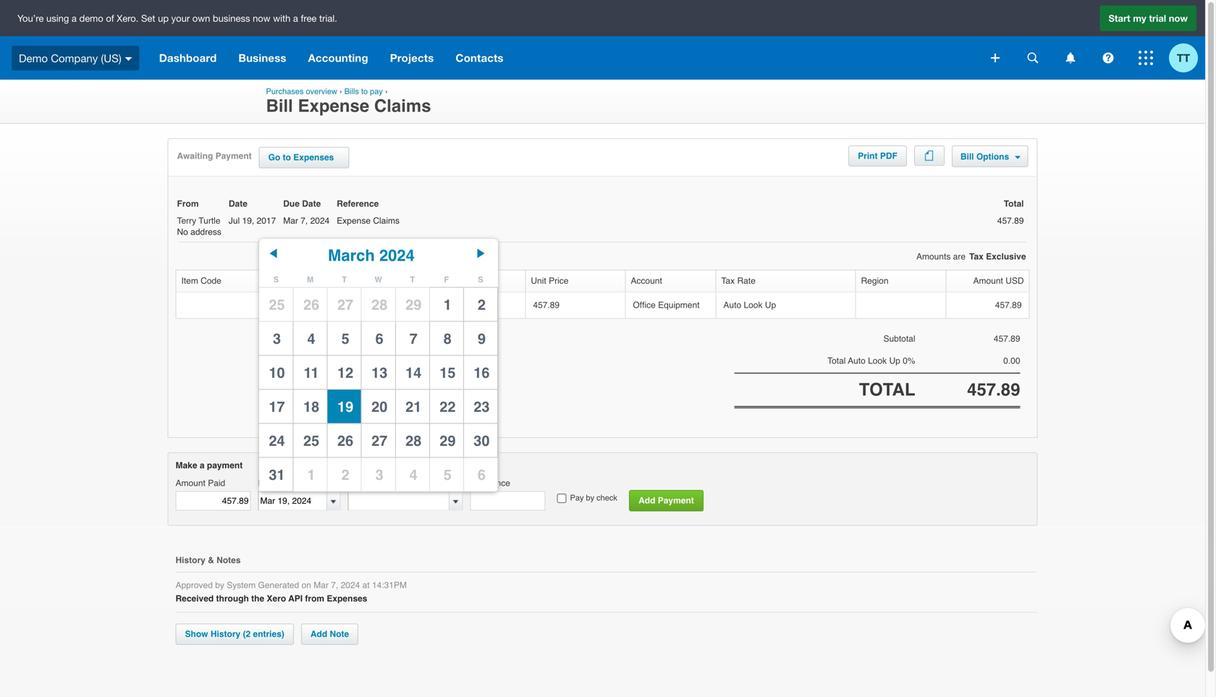 Task type: describe. For each thing, give the bounding box(es) containing it.
17 link
[[259, 390, 293, 423]]

xero.
[[117, 12, 139, 24]]

from terry turtle no address date jul 19, 2017 due date mar 7, 2024 reference expense claims
[[177, 199, 400, 237]]

20 link
[[362, 390, 395, 423]]

address
[[191, 227, 221, 237]]

bill inside purchases overview › bills to pay › bill expense claims
[[266, 96, 293, 116]]

company
[[51, 52, 98, 64]]

0 horizontal spatial history
[[176, 555, 206, 566]]

0 horizontal spatial 26
[[303, 297, 319, 313]]

1 horizontal spatial 26
[[337, 433, 354, 449]]

0 horizontal spatial look
[[744, 300, 763, 310]]

4 for the leftmost 4 link
[[307, 331, 315, 347]]

0 vertical spatial 28 link
[[362, 288, 395, 321]]

start my trial now
[[1109, 12, 1188, 24]]

0 horizontal spatial to
[[283, 152, 291, 163]]

1 vertical spatial 1
[[307, 467, 315, 484]]

description
[[286, 276, 330, 286]]

28 for the bottommost 28 link
[[406, 433, 422, 449]]

by for approved
[[215, 581, 224, 591]]

0 horizontal spatial date
[[229, 199, 248, 209]]

1 horizontal spatial reference
[[470, 478, 510, 488]]

payment for awaiting payment
[[216, 151, 252, 161]]

awaiting payment
[[177, 151, 252, 161]]

0 vertical spatial expenses
[[294, 152, 334, 163]]

subtotal
[[884, 334, 916, 344]]

1 horizontal spatial 29 link
[[430, 424, 463, 457]]

date paid
[[258, 478, 296, 488]]

Reference text field
[[470, 491, 546, 511]]

3 for the bottommost the 3 link
[[376, 467, 384, 484]]

unit price
[[531, 276, 569, 286]]

(us)
[[101, 52, 121, 64]]

paid from
[[348, 478, 388, 488]]

21 link
[[396, 390, 429, 423]]

0 horizontal spatial 25 link
[[259, 288, 293, 321]]

demo
[[79, 12, 103, 24]]

pay
[[570, 493, 584, 503]]

0 vertical spatial tax
[[970, 251, 984, 262]]

0 vertical spatial up
[[765, 300, 776, 310]]

jul
[[229, 216, 240, 226]]

1 vertical spatial 28 link
[[396, 424, 429, 457]]

1 › from the left
[[340, 87, 342, 96]]

1 horizontal spatial date
[[258, 478, 277, 488]]

1.00
[[444, 300, 461, 310]]

27 for the topmost 27 link
[[337, 297, 354, 313]]

total auto look up 0%
[[828, 356, 916, 366]]

0.00
[[1004, 356, 1021, 366]]

you're using a demo of xero. set up your own business now with a free trial.
[[17, 12, 337, 24]]

457.89 down unit price
[[533, 300, 560, 310]]

history & notes
[[176, 555, 241, 566]]

ticket
[[383, 300, 403, 310]]

go
[[268, 152, 280, 163]]

pay
[[370, 87, 383, 96]]

5 for the left 5 link
[[341, 331, 350, 347]]

11
[[304, 365, 319, 381]]

1 horizontal spatial svg image
[[1066, 53, 1076, 63]]

1 now from the left
[[253, 12, 271, 24]]

0 vertical spatial 29 link
[[396, 288, 429, 321]]

banner containing dashboard
[[0, 0, 1206, 80]]

trial.
[[319, 12, 337, 24]]

quantity
[[442, 276, 474, 286]]

12 link
[[328, 356, 361, 389]]

0 vertical spatial 1 link
[[430, 288, 463, 321]]

office equipment
[[633, 300, 700, 310]]

1 horizontal spatial bill
[[961, 152, 974, 162]]

by for pay
[[586, 493, 595, 503]]

paid for date paid
[[279, 478, 296, 488]]

1 vertical spatial 6 link
[[464, 458, 497, 491]]

5 for the right 5 link
[[444, 467, 452, 484]]

1 vertical spatial 2024
[[379, 246, 415, 265]]

own
[[192, 12, 210, 24]]

due
[[283, 199, 300, 209]]

no
[[177, 227, 188, 237]]

claims inside from terry turtle no address date jul 19, 2017 due date mar 7, 2024 reference expense claims
[[373, 216, 400, 226]]

2 for bottom 2 link
[[341, 467, 350, 484]]

14 link
[[396, 356, 429, 389]]

expense inside from terry turtle no address date jul 19, 2017 due date mar 7, 2024 reference expense claims
[[337, 216, 371, 226]]

1 vertical spatial 2 link
[[328, 458, 361, 491]]

9 link
[[464, 322, 497, 355]]

1 vertical spatial from
[[368, 478, 388, 488]]

are
[[953, 251, 966, 262]]

0 vertical spatial 3 link
[[259, 322, 293, 355]]

options
[[977, 152, 1010, 162]]

go to expenses
[[268, 152, 334, 163]]

print pdf link
[[850, 146, 907, 166]]

16 link
[[464, 356, 497, 389]]

0 horizontal spatial svg image
[[991, 54, 1000, 62]]

-
[[319, 300, 322, 310]]

1 vertical spatial 25
[[303, 433, 319, 449]]

1 vertical spatial 25 link
[[294, 424, 327, 457]]

2 horizontal spatial svg image
[[1103, 53, 1114, 63]]

6 for bottommost '6' link
[[478, 467, 486, 484]]

1 vertical spatial 3 link
[[362, 458, 395, 491]]

bills
[[344, 87, 359, 96]]

amount for amount usd
[[974, 276, 1004, 286]]

17
[[269, 399, 285, 415]]

0 horizontal spatial 5 link
[[328, 322, 361, 355]]

13 link
[[362, 356, 395, 389]]

11 link
[[294, 356, 327, 389]]

amount for amount paid
[[176, 478, 206, 488]]

1 t from the left
[[342, 275, 347, 284]]

bill options
[[961, 152, 1012, 162]]

accounting
[[308, 51, 368, 64]]

generated
[[258, 581, 299, 591]]

6 for leftmost '6' link
[[376, 331, 384, 347]]

3 for the 3 link to the top
[[273, 331, 281, 347]]

the
[[251, 594, 264, 604]]

usd
[[1006, 276, 1024, 286]]

29 for rightmost 29 link
[[440, 433, 456, 449]]

dashboard link
[[148, 36, 228, 80]]

16
[[474, 365, 490, 381]]

awaiting
[[177, 151, 213, 161]]

1 vertical spatial tax
[[722, 276, 735, 286]]

api
[[288, 594, 303, 604]]

1 s from the left
[[274, 275, 279, 284]]

total 457.89
[[998, 199, 1024, 226]]

0 vertical spatial 1
[[444, 297, 452, 313]]

1 vertical spatial up
[[890, 356, 901, 366]]

region
[[861, 276, 889, 286]]

you're
[[17, 12, 44, 24]]

1 horizontal spatial a
[[200, 461, 205, 471]]

2 horizontal spatial a
[[293, 12, 298, 24]]

through
[[216, 594, 249, 604]]

2 horizontal spatial date
[[302, 199, 321, 209]]

system
[[227, 581, 256, 591]]

exclusive
[[986, 251, 1026, 262]]

mar inside approved by system generated on mar 7, 2024 at 14:31pm received through the xero api from expenses
[[314, 581, 329, 591]]

code
[[201, 276, 221, 286]]

3 paid from the left
[[348, 478, 365, 488]]

0 horizontal spatial 6 link
[[362, 322, 395, 355]]

1 horizontal spatial 26 link
[[328, 424, 361, 457]]

13
[[372, 365, 388, 381]]

make a payment
[[176, 461, 243, 471]]

2 now from the left
[[1169, 12, 1188, 24]]

print pdf
[[858, 151, 898, 161]]

show history (2 entries) link
[[176, 624, 294, 645]]

unit
[[531, 276, 547, 286]]

23 link
[[464, 390, 497, 423]]

add for add note
[[311, 629, 327, 639]]

22 link
[[430, 390, 463, 423]]

mar inside from terry turtle no address date jul 19, 2017 due date mar 7, 2024 reference expense claims
[[283, 216, 298, 226]]

march 2024
[[328, 246, 415, 265]]

0 vertical spatial 2 link
[[464, 288, 497, 321]]

1 horizontal spatial 4 link
[[396, 458, 429, 491]]

with
[[273, 12, 291, 24]]

contacts
[[456, 51, 504, 64]]

1 horizontal spatial auto
[[848, 356, 866, 366]]

amounts are tax exclusive
[[917, 251, 1026, 262]]

purchases
[[266, 87, 304, 96]]

0 horizontal spatial 25
[[269, 297, 285, 313]]

go to expenses link
[[259, 147, 349, 168]]

pay by check
[[570, 493, 618, 503]]

29 for the topmost 29 link
[[406, 297, 422, 313]]

4 for right 4 link
[[410, 467, 418, 484]]

Date Paid text field
[[259, 492, 327, 510]]

received
[[176, 594, 214, 604]]

trial
[[1149, 12, 1167, 24]]

check
[[597, 493, 618, 503]]

30
[[474, 433, 490, 449]]

using
[[46, 12, 69, 24]]

1 horizontal spatial svg image
[[1028, 53, 1039, 63]]



Task type: locate. For each thing, give the bounding box(es) containing it.
print
[[858, 151, 878, 161]]

457.89 down usd
[[996, 300, 1022, 310]]

claims down projects popup button
[[374, 96, 431, 116]]

None text field
[[349, 492, 449, 510]]

tax right are
[[970, 251, 984, 262]]

6 down 30
[[478, 467, 486, 484]]

pdf
[[880, 151, 898, 161]]

2 for the topmost 2 link
[[478, 297, 486, 313]]

1 vertical spatial 1 link
[[294, 458, 327, 491]]

expenses inside approved by system generated on mar 7, 2024 at 14:31pm received through the xero api from expenses
[[327, 594, 367, 604]]

0 vertical spatial 28
[[372, 297, 388, 313]]

24
[[269, 433, 285, 449]]

26
[[303, 297, 319, 313], [337, 433, 354, 449]]

t up qantas - xerocon plane ticket
[[342, 275, 347, 284]]

0 vertical spatial look
[[744, 300, 763, 310]]

0 vertical spatial 4
[[307, 331, 315, 347]]

1 horizontal spatial 4
[[410, 467, 418, 484]]

expenses right go
[[294, 152, 334, 163]]

› left the bills
[[340, 87, 342, 96]]

7, right 2017
[[301, 216, 308, 226]]

1 vertical spatial look
[[868, 356, 887, 366]]

25 down 18
[[303, 433, 319, 449]]

1 vertical spatial 2
[[341, 467, 350, 484]]

1 vertical spatial auto
[[848, 356, 866, 366]]

4
[[307, 331, 315, 347], [410, 467, 418, 484]]

25
[[269, 297, 285, 313], [303, 433, 319, 449]]

25 link right 24
[[294, 424, 327, 457]]

bill left options on the top right of the page
[[961, 152, 974, 162]]

27 for 27 link to the bottom
[[372, 433, 388, 449]]

10
[[269, 365, 285, 381]]

5
[[341, 331, 350, 347], [444, 467, 452, 484]]

auto down the tax rate in the top right of the page
[[724, 300, 742, 310]]

to inside purchases overview › bills to pay › bill expense claims
[[361, 87, 368, 96]]

svg image
[[1066, 53, 1076, 63], [1103, 53, 1114, 63], [125, 57, 132, 61]]

1 down f
[[444, 297, 452, 313]]

add right check
[[639, 496, 656, 506]]

0 horizontal spatial 4 link
[[294, 322, 327, 355]]

account
[[631, 276, 662, 286]]

0 vertical spatial to
[[361, 87, 368, 96]]

1
[[444, 297, 452, 313], [307, 467, 315, 484]]

t right w
[[410, 275, 415, 284]]

1 vertical spatial 5
[[444, 467, 452, 484]]

add payment
[[639, 496, 694, 506]]

demo company (us)
[[19, 52, 121, 64]]

1 horizontal spatial 25
[[303, 433, 319, 449]]

4 right paid from
[[410, 467, 418, 484]]

1 horizontal spatial t
[[410, 275, 415, 284]]

28 for top 28 link
[[372, 297, 388, 313]]

amount left usd
[[974, 276, 1004, 286]]

history left &
[[176, 555, 206, 566]]

Pay by check checkbox
[[557, 494, 567, 503]]

a
[[72, 12, 77, 24], [293, 12, 298, 24], [200, 461, 205, 471]]

payment right check
[[658, 496, 694, 506]]

from inside from terry turtle no address date jul 19, 2017 due date mar 7, 2024 reference expense claims
[[177, 199, 199, 209]]

24 link
[[259, 424, 293, 457]]

auto look up
[[724, 300, 776, 310]]

4 link up the 11 link
[[294, 322, 327, 355]]

14:31pm
[[372, 581, 407, 591]]

tax
[[970, 251, 984, 262], [722, 276, 735, 286]]

1 vertical spatial 27
[[372, 433, 388, 449]]

2024 inside approved by system generated on mar 7, 2024 at 14:31pm received through the xero api from expenses
[[341, 581, 360, 591]]

paid for amount paid
[[208, 478, 225, 488]]

1 horizontal spatial 6 link
[[464, 458, 497, 491]]

up
[[158, 12, 169, 24]]

expenses down the at on the left
[[327, 594, 367, 604]]

27 left plane
[[337, 297, 354, 313]]

2 paid from the left
[[279, 478, 296, 488]]

27 link right the -
[[328, 288, 361, 321]]

add left note
[[311, 629, 327, 639]]

29 left 30 link
[[440, 433, 456, 449]]

0 horizontal spatial now
[[253, 12, 271, 24]]

history inside "link"
[[211, 629, 241, 639]]

1 horizontal spatial 2
[[478, 297, 486, 313]]

date up "date paid" text field at left
[[258, 478, 277, 488]]

7, inside from terry turtle no address date jul 19, 2017 due date mar 7, 2024 reference expense claims
[[301, 216, 308, 226]]

1 vertical spatial 3
[[376, 467, 384, 484]]

accounting button
[[297, 36, 379, 80]]

date right due
[[302, 199, 321, 209]]

to right go
[[283, 152, 291, 163]]

2 t from the left
[[410, 275, 415, 284]]

0%
[[903, 356, 916, 366]]

6 left 7 link
[[376, 331, 384, 347]]

25 left qantas
[[269, 297, 285, 313]]

25 link down 'description'
[[259, 288, 293, 321]]

0 horizontal spatial 1 link
[[294, 458, 327, 491]]

to
[[361, 87, 368, 96], [283, 152, 291, 163]]

a left free
[[293, 12, 298, 24]]

0 vertical spatial total
[[1004, 199, 1024, 209]]

total inside total 457.89
[[1004, 199, 1024, 209]]

0 horizontal spatial reference
[[337, 199, 379, 209]]

0 horizontal spatial 28
[[372, 297, 388, 313]]

2 link right 1.00
[[464, 288, 497, 321]]

7 link
[[396, 322, 429, 355]]

28 down 21
[[406, 433, 422, 449]]

1 vertical spatial 4
[[410, 467, 418, 484]]

mar right on
[[314, 581, 329, 591]]

add
[[639, 496, 656, 506], [311, 629, 327, 639]]

0 horizontal spatial 2
[[341, 467, 350, 484]]

28 link down w
[[362, 288, 395, 321]]

0 horizontal spatial 3
[[273, 331, 281, 347]]

5 link
[[328, 322, 361, 355], [430, 458, 463, 491]]

1 link
[[430, 288, 463, 321], [294, 458, 327, 491]]

reference up reference text field
[[470, 478, 510, 488]]

2 horizontal spatial 2024
[[379, 246, 415, 265]]

26 link down 19
[[328, 424, 361, 457]]

29 link up 7 link
[[396, 288, 429, 321]]

1 vertical spatial 29 link
[[430, 424, 463, 457]]

reference inside from terry turtle no address date jul 19, 2017 due date mar 7, 2024 reference expense claims
[[337, 199, 379, 209]]

10 link
[[259, 356, 293, 389]]

look
[[744, 300, 763, 310], [868, 356, 887, 366]]

26 down 19
[[337, 433, 354, 449]]

1 horizontal spatial 29
[[440, 433, 456, 449]]

3 link up 10 link
[[259, 322, 293, 355]]

by right pay
[[586, 493, 595, 503]]

auto up total
[[848, 356, 866, 366]]

0 vertical spatial 4 link
[[294, 322, 327, 355]]

457.89 up 0.00
[[994, 334, 1021, 344]]

2 › from the left
[[385, 87, 388, 96]]

2 s from the left
[[478, 275, 483, 284]]

29 right ticket
[[406, 297, 422, 313]]

18 link
[[294, 390, 327, 423]]

1 vertical spatial to
[[283, 152, 291, 163]]

(2
[[243, 629, 251, 639]]

0 horizontal spatial ›
[[340, 87, 342, 96]]

amount down the make
[[176, 478, 206, 488]]

amount usd
[[974, 276, 1024, 286]]

2024 up march
[[310, 216, 330, 226]]

0 vertical spatial 29
[[406, 297, 422, 313]]

0 horizontal spatial 29
[[406, 297, 422, 313]]

31
[[269, 467, 285, 484]]

date up jul
[[229, 199, 248, 209]]

turtle
[[199, 216, 221, 226]]

demo
[[19, 52, 48, 64]]

7, right on
[[331, 581, 338, 591]]

s left 'description'
[[274, 275, 279, 284]]

7, inside approved by system generated on mar 7, 2024 at 14:31pm received through the xero api from expenses
[[331, 581, 338, 591]]

28 down w
[[372, 297, 388, 313]]

dashboard
[[159, 51, 217, 64]]

3 down 20
[[376, 467, 384, 484]]

2024 inside from terry turtle no address date jul 19, 2017 due date mar 7, 2024 reference expense claims
[[310, 216, 330, 226]]

terry
[[177, 216, 196, 226]]

1 vertical spatial expenses
[[327, 594, 367, 604]]

1 link up "date paid" text field at left
[[294, 458, 327, 491]]

1 horizontal spatial 5 link
[[430, 458, 463, 491]]

by up through
[[215, 581, 224, 591]]

31 link
[[259, 458, 293, 491]]

tt
[[1177, 51, 1191, 64]]

0 vertical spatial amount
[[974, 276, 1004, 286]]

reference up march
[[337, 199, 379, 209]]

4 link right paid from
[[396, 458, 429, 491]]

s right "quantity"
[[478, 275, 483, 284]]

look down 'rate'
[[744, 300, 763, 310]]

0 vertical spatial auto
[[724, 300, 742, 310]]

12
[[337, 365, 354, 381]]

set
[[141, 12, 155, 24]]

4 up the 11 link
[[307, 331, 315, 347]]

0 horizontal spatial bill
[[266, 96, 293, 116]]

business button
[[228, 36, 297, 80]]

1 horizontal spatial total
[[1004, 199, 1024, 209]]

1 vertical spatial payment
[[658, 496, 694, 506]]

8 link
[[430, 322, 463, 355]]

1 link down f
[[430, 288, 463, 321]]

1 horizontal spatial history
[[211, 629, 241, 639]]

0 horizontal spatial 4
[[307, 331, 315, 347]]

0 vertical spatial 7,
[[301, 216, 308, 226]]

1 horizontal spatial ›
[[385, 87, 388, 96]]

6 link up 13 "link" in the left of the page
[[362, 322, 395, 355]]

0 horizontal spatial 27
[[337, 297, 354, 313]]

look up total
[[868, 356, 887, 366]]

29
[[406, 297, 422, 313], [440, 433, 456, 449]]

0 horizontal spatial svg image
[[125, 57, 132, 61]]

purchases overview › bills to pay › bill expense claims
[[266, 87, 431, 116]]

march
[[328, 246, 375, 265]]

8
[[444, 331, 452, 347]]

0 vertical spatial add
[[639, 496, 656, 506]]

0 horizontal spatial total
[[828, 356, 846, 366]]

29 link down 22
[[430, 424, 463, 457]]

expense inside purchases overview › bills to pay › bill expense claims
[[298, 96, 369, 116]]

21
[[406, 399, 422, 415]]

0 horizontal spatial 5
[[341, 331, 350, 347]]

2 link right 31
[[328, 458, 361, 491]]

0 horizontal spatial tax
[[722, 276, 735, 286]]

457.89 up exclusive
[[998, 216, 1024, 226]]

1 up "date paid" text field at left
[[307, 467, 315, 484]]

0 vertical spatial 2
[[478, 297, 486, 313]]

5 link down qantas - xerocon plane ticket
[[328, 322, 361, 355]]

457.89 down 0.00
[[968, 380, 1021, 400]]

now left with
[[253, 12, 271, 24]]

0 horizontal spatial a
[[72, 12, 77, 24]]

0 vertical spatial 25
[[269, 297, 285, 313]]

banner
[[0, 0, 1206, 80]]

1 vertical spatial 5 link
[[430, 458, 463, 491]]

0 vertical spatial 26 link
[[294, 288, 327, 321]]

payment for add payment
[[658, 496, 694, 506]]

xero
[[267, 594, 286, 604]]

your
[[171, 12, 190, 24]]

0 vertical spatial reference
[[337, 199, 379, 209]]

1 paid from the left
[[208, 478, 225, 488]]

qantas
[[289, 300, 317, 310]]

svg image inside demo company (us) popup button
[[125, 57, 132, 61]]

total for total 457.89
[[1004, 199, 1024, 209]]

svg image
[[1139, 51, 1154, 65], [1028, 53, 1039, 63], [991, 54, 1000, 62]]

26 down 'description'
[[303, 297, 319, 313]]

2 right 1.00
[[478, 297, 486, 313]]

history left (2
[[211, 629, 241, 639]]

0 vertical spatial bill
[[266, 96, 293, 116]]

note
[[330, 629, 349, 639]]

0 horizontal spatial up
[[765, 300, 776, 310]]

payment
[[207, 461, 243, 471]]

27 down 20
[[372, 433, 388, 449]]

1 horizontal spatial payment
[[658, 496, 694, 506]]

6 link down 30
[[464, 458, 497, 491]]

27 link down 20
[[362, 424, 395, 457]]

1 horizontal spatial amount
[[974, 276, 1004, 286]]

2017
[[257, 216, 276, 226]]

3 link
[[259, 322, 293, 355], [362, 458, 395, 491]]

0 horizontal spatial add
[[311, 629, 327, 639]]

28 link
[[362, 288, 395, 321], [396, 424, 429, 457]]

tax rate
[[722, 276, 756, 286]]

5 down 22
[[444, 467, 452, 484]]

a right using at the top left of the page
[[72, 12, 77, 24]]

payment right awaiting
[[216, 151, 252, 161]]

2024
[[310, 216, 330, 226], [379, 246, 415, 265], [341, 581, 360, 591]]

bill left overview
[[266, 96, 293, 116]]

0 vertical spatial 26
[[303, 297, 319, 313]]

0 horizontal spatial 6
[[376, 331, 384, 347]]

a right the make
[[200, 461, 205, 471]]

1 horizontal spatial by
[[586, 493, 595, 503]]

14
[[406, 365, 422, 381]]

amount
[[974, 276, 1004, 286], [176, 478, 206, 488]]

now right trial
[[1169, 12, 1188, 24]]

approved by system generated on mar 7, 2024 at 14:31pm received through the xero api from expenses
[[176, 581, 407, 604]]

bill
[[266, 96, 293, 116], [961, 152, 974, 162]]

to left pay
[[361, 87, 368, 96]]

0 horizontal spatial by
[[215, 581, 224, 591]]

2024 up w
[[379, 246, 415, 265]]

25 link
[[259, 288, 293, 321], [294, 424, 327, 457]]

tax left 'rate'
[[722, 276, 735, 286]]

total
[[859, 380, 916, 400]]

30 link
[[464, 424, 497, 457]]

2 horizontal spatial svg image
[[1139, 51, 1154, 65]]

claims up march 2024
[[373, 216, 400, 226]]

0 vertical spatial expense
[[298, 96, 369, 116]]

0 horizontal spatial 3 link
[[259, 322, 293, 355]]

1 horizontal spatial to
[[361, 87, 368, 96]]

2 down 19
[[341, 467, 350, 484]]

total for total auto look up 0%
[[828, 356, 846, 366]]

20
[[372, 399, 388, 415]]

add for add payment
[[639, 496, 656, 506]]

19,
[[242, 216, 254, 226]]

28 link down 21
[[396, 424, 429, 457]]

5 up 12 link
[[341, 331, 350, 347]]

1 vertical spatial add
[[311, 629, 327, 639]]

3 link down 20
[[362, 458, 395, 491]]

1 horizontal spatial 3 link
[[362, 458, 395, 491]]

2024 left the at on the left
[[341, 581, 360, 591]]

mar down due
[[283, 216, 298, 226]]

2 horizontal spatial paid
[[348, 478, 365, 488]]

claims inside purchases overview › bills to pay › bill expense claims
[[374, 96, 431, 116]]

0 vertical spatial history
[[176, 555, 206, 566]]

1 vertical spatial 27 link
[[362, 424, 395, 457]]

1 vertical spatial mar
[[314, 581, 329, 591]]

0 vertical spatial 5
[[341, 331, 350, 347]]

0 vertical spatial 27 link
[[328, 288, 361, 321]]

now
[[253, 12, 271, 24], [1169, 12, 1188, 24]]

s
[[274, 275, 279, 284], [478, 275, 483, 284]]

26 link
[[294, 288, 327, 321], [328, 424, 361, 457]]

7
[[410, 331, 418, 347]]

3 up 10 link
[[273, 331, 281, 347]]

0 horizontal spatial s
[[274, 275, 279, 284]]

by inside approved by system generated on mar 7, 2024 at 14:31pm received through the xero api from expenses
[[215, 581, 224, 591]]

&
[[208, 555, 214, 566]]

1 vertical spatial expense
[[337, 216, 371, 226]]

0 horizontal spatial t
[[342, 275, 347, 284]]

5 link left reference text field
[[430, 458, 463, 491]]

0 horizontal spatial from
[[177, 199, 199, 209]]

› right pay
[[385, 87, 388, 96]]

22
[[440, 399, 456, 415]]

1 horizontal spatial 6
[[478, 467, 486, 484]]

26 link down 'description'
[[294, 288, 327, 321]]

make
[[176, 461, 197, 471]]

Amount Paid text field
[[176, 491, 251, 511]]

expenses
[[294, 152, 334, 163], [327, 594, 367, 604]]

notes
[[217, 555, 241, 566]]

1 vertical spatial 7,
[[331, 581, 338, 591]]

1 horizontal spatial 1 link
[[430, 288, 463, 321]]

1 horizontal spatial paid
[[279, 478, 296, 488]]



Task type: vqa. For each thing, say whether or not it's contained in the screenshot.


